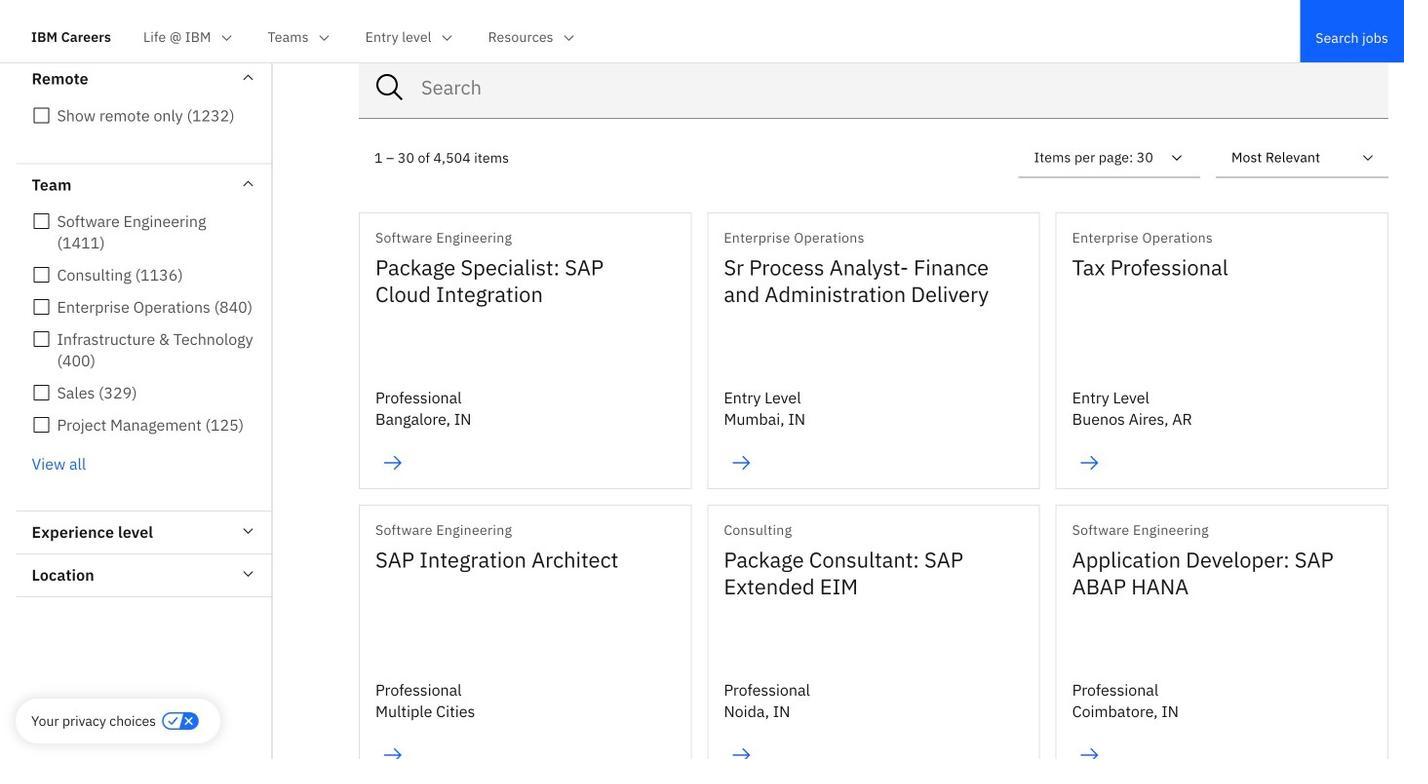 Task type: vqa. For each thing, say whether or not it's contained in the screenshot.
let's talk 'element' at the right bottom of the page
no



Task type: describe. For each thing, give the bounding box(es) containing it.
your privacy choices element
[[31, 711, 156, 733]]



